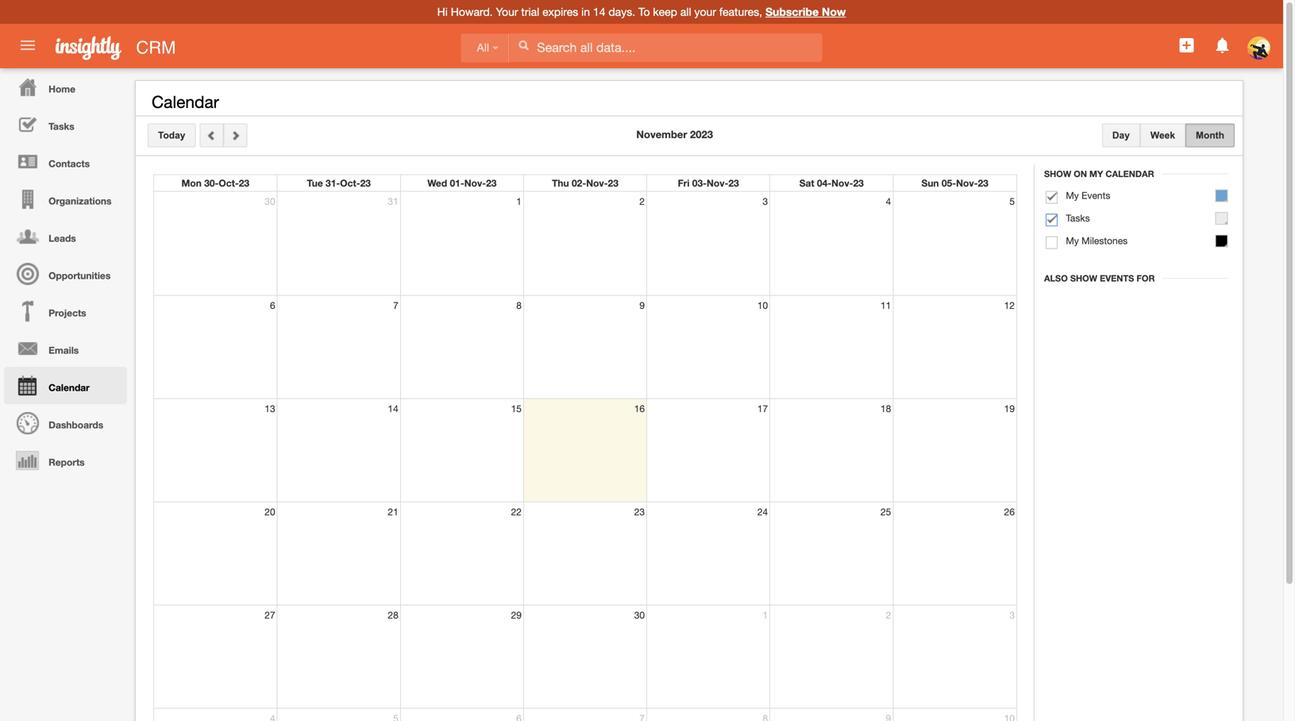 Task type: locate. For each thing, give the bounding box(es) containing it.
5
[[1010, 196, 1015, 207]]

23 for tue 31-oct-23
[[360, 178, 371, 189]]

oct- right the tue
[[340, 178, 360, 189]]

nov- right fri
[[707, 178, 729, 189]]

05-
[[942, 178, 957, 189]]

10
[[758, 300, 768, 311]]

3 nov- from the left
[[707, 178, 729, 189]]

0 horizontal spatial tasks
[[49, 121, 74, 132]]

22
[[511, 506, 522, 518]]

1
[[517, 196, 522, 207], [763, 610, 768, 621]]

calendar up 'today' on the top of page
[[152, 92, 219, 112]]

my right my milestones option
[[1066, 235, 1079, 246]]

all link
[[461, 34, 509, 62]]

nov- right sat
[[832, 178, 854, 189]]

features,
[[720, 5, 763, 18]]

show
[[1045, 169, 1072, 179], [1071, 273, 1098, 284]]

0 vertical spatial my
[[1090, 169, 1104, 179]]

subscribe
[[766, 5, 819, 18]]

my right my events checkbox
[[1066, 190, 1079, 201]]

reports
[[49, 457, 85, 468]]

2 vertical spatial my
[[1066, 235, 1079, 246]]

1 vertical spatial 30
[[635, 610, 645, 621]]

show left on
[[1045, 169, 1072, 179]]

projects link
[[4, 292, 127, 330]]

1 vertical spatial events
[[1100, 273, 1135, 284]]

organizations
[[49, 195, 112, 207]]

23 for thu 02-nov-23
[[608, 178, 619, 189]]

opportunities
[[49, 270, 111, 281]]

contacts
[[49, 158, 90, 169]]

sun 05-nov-23
[[922, 178, 989, 189]]

2 vertical spatial calendar
[[49, 382, 90, 393]]

0 vertical spatial 3
[[763, 196, 768, 207]]

29
[[511, 610, 522, 621]]

0 horizontal spatial 1
[[517, 196, 522, 207]]

0 vertical spatial show
[[1045, 169, 1072, 179]]

projects
[[49, 307, 86, 319]]

events
[[1082, 190, 1111, 201], [1100, 273, 1135, 284]]

0 vertical spatial calendar
[[152, 92, 219, 112]]

1 horizontal spatial oct-
[[340, 178, 360, 189]]

show right also
[[1071, 273, 1098, 284]]

1 vertical spatial my
[[1066, 190, 1079, 201]]

day
[[1113, 130, 1130, 141]]

1 vertical spatial 1
[[763, 610, 768, 621]]

wed 01-nov-23
[[428, 178, 497, 189]]

nov-
[[465, 178, 486, 189], [586, 178, 608, 189], [707, 178, 729, 189], [832, 178, 854, 189], [957, 178, 978, 189]]

23 for wed 01-nov-23
[[486, 178, 497, 189]]

23
[[239, 178, 250, 189], [360, 178, 371, 189], [486, 178, 497, 189], [608, 178, 619, 189], [729, 178, 739, 189], [854, 178, 864, 189], [978, 178, 989, 189], [635, 506, 645, 518]]

all
[[681, 5, 692, 18]]

0 horizontal spatial 3
[[763, 196, 768, 207]]

nov- for 04-
[[832, 178, 854, 189]]

thu
[[552, 178, 569, 189]]

1 horizontal spatial 14
[[593, 5, 606, 18]]

hi
[[437, 5, 448, 18]]

dashboards link
[[4, 404, 127, 442]]

1 oct- from the left
[[219, 178, 239, 189]]

1 horizontal spatial tasks
[[1066, 213, 1090, 224]]

0 horizontal spatial calendar
[[49, 382, 90, 393]]

My Events checkbox
[[1046, 191, 1058, 204]]

1 horizontal spatial 3
[[1010, 610, 1015, 621]]

my right on
[[1090, 169, 1104, 179]]

nov- right wed
[[465, 178, 486, 189]]

1 horizontal spatial 2
[[886, 610, 892, 621]]

2 horizontal spatial calendar
[[1106, 169, 1155, 179]]

Tasks checkbox
[[1046, 214, 1058, 226]]

reports link
[[4, 442, 127, 479]]

4 nov- from the left
[[832, 178, 854, 189]]

nov- right sun
[[957, 178, 978, 189]]

tue
[[307, 178, 323, 189]]

19
[[1005, 403, 1015, 414]]

organizations link
[[4, 180, 127, 218]]

3
[[763, 196, 768, 207], [1010, 610, 1015, 621]]

nov- for 01-
[[465, 178, 486, 189]]

03-
[[693, 178, 707, 189]]

today button
[[148, 124, 196, 147]]

oct- for 31-
[[340, 178, 360, 189]]

navigation
[[0, 68, 127, 479]]

17
[[758, 403, 768, 414]]

0 horizontal spatial oct-
[[219, 178, 239, 189]]

1 horizontal spatial calendar
[[152, 92, 219, 112]]

0 vertical spatial 30
[[265, 196, 275, 207]]

oct- right mon
[[219, 178, 239, 189]]

expires
[[543, 5, 579, 18]]

23 for mon 30-oct-23
[[239, 178, 250, 189]]

01-
[[450, 178, 465, 189]]

day button
[[1103, 124, 1141, 147]]

4
[[886, 196, 892, 207]]

events left for
[[1100, 273, 1135, 284]]

0 horizontal spatial 30
[[265, 196, 275, 207]]

events down show on my calendar
[[1082, 190, 1111, 201]]

tasks up the contacts link
[[49, 121, 74, 132]]

oct-
[[219, 178, 239, 189], [340, 178, 360, 189]]

tasks down my events
[[1066, 213, 1090, 224]]

31
[[388, 196, 399, 207]]

1 vertical spatial calendar
[[1106, 169, 1155, 179]]

7
[[393, 300, 399, 311]]

tasks
[[49, 121, 74, 132], [1066, 213, 1090, 224]]

also
[[1045, 273, 1068, 284]]

mon
[[182, 178, 202, 189]]

1 vertical spatial 14
[[388, 403, 399, 414]]

0 vertical spatial 2
[[640, 196, 645, 207]]

14
[[593, 5, 606, 18], [388, 403, 399, 414]]

calendar down day button
[[1106, 169, 1155, 179]]

0 vertical spatial tasks
[[49, 121, 74, 132]]

2
[[640, 196, 645, 207], [886, 610, 892, 621]]

1 vertical spatial tasks
[[1066, 213, 1090, 224]]

emails link
[[4, 330, 127, 367]]

calendar up the dashboards link
[[49, 382, 90, 393]]

hi howard. your trial expires in 14 days. to keep all your features, subscribe now
[[437, 5, 846, 18]]

home link
[[4, 68, 127, 106]]

show on my calendar
[[1045, 169, 1155, 179]]

nov- right thu
[[586, 178, 608, 189]]

21
[[388, 506, 399, 518]]

25
[[881, 506, 892, 518]]

my for my events
[[1066, 190, 1079, 201]]

my milestones
[[1066, 235, 1128, 246]]

contacts link
[[4, 143, 127, 180]]

0 horizontal spatial 2
[[640, 196, 645, 207]]

15
[[511, 403, 522, 414]]

5 nov- from the left
[[957, 178, 978, 189]]

month
[[1196, 130, 1225, 141]]

nov- for 03-
[[707, 178, 729, 189]]

1 nov- from the left
[[465, 178, 486, 189]]

2 oct- from the left
[[340, 178, 360, 189]]

2 nov- from the left
[[586, 178, 608, 189]]

my
[[1090, 169, 1104, 179], [1066, 190, 1079, 201], [1066, 235, 1079, 246]]



Task type: vqa. For each thing, say whether or not it's contained in the screenshot.


Task type: describe. For each thing, give the bounding box(es) containing it.
calendar inside navigation
[[49, 382, 90, 393]]

27
[[265, 610, 275, 621]]

in
[[582, 5, 590, 18]]

0 horizontal spatial 14
[[388, 403, 399, 414]]

23 for sat 04-nov-23
[[854, 178, 864, 189]]

your
[[496, 5, 518, 18]]

to
[[639, 5, 650, 18]]

11
[[881, 300, 892, 311]]

leads
[[49, 233, 76, 244]]

on
[[1074, 169, 1088, 179]]

your
[[695, 5, 717, 18]]

mon 30-oct-23
[[182, 178, 250, 189]]

thu 02-nov-23
[[552, 178, 619, 189]]

days.
[[609, 5, 636, 18]]

dashboards
[[49, 419, 103, 431]]

18
[[881, 403, 892, 414]]

today
[[158, 130, 185, 141]]

26
[[1005, 506, 1015, 518]]

sun
[[922, 178, 939, 189]]

for
[[1137, 273, 1155, 284]]

Search all data.... text field
[[509, 33, 822, 62]]

oct- for 30-
[[219, 178, 239, 189]]

next image
[[230, 130, 241, 141]]

9
[[640, 300, 645, 311]]

november
[[637, 128, 688, 141]]

white image
[[518, 40, 529, 51]]

howard.
[[451, 5, 493, 18]]

28
[[388, 610, 399, 621]]

crm
[[136, 37, 176, 58]]

02-
[[572, 178, 586, 189]]

24
[[758, 506, 768, 518]]

tasks inside navigation
[[49, 121, 74, 132]]

1 vertical spatial 3
[[1010, 610, 1015, 621]]

nov- for 02-
[[586, 178, 608, 189]]

navigation containing home
[[0, 68, 127, 479]]

13
[[265, 403, 275, 414]]

1 horizontal spatial 30
[[635, 610, 645, 621]]

calendar link
[[4, 367, 127, 404]]

trial
[[521, 5, 540, 18]]

notifications image
[[1214, 36, 1233, 55]]

23 for fri 03-nov-23
[[729, 178, 739, 189]]

31-
[[326, 178, 340, 189]]

0 vertical spatial events
[[1082, 190, 1111, 201]]

fri 03-nov-23
[[678, 178, 739, 189]]

emails
[[49, 345, 79, 356]]

6
[[270, 300, 275, 311]]

2023
[[690, 128, 713, 141]]

week button
[[1141, 124, 1186, 147]]

subscribe now link
[[766, 5, 846, 18]]

1 vertical spatial 2
[[886, 610, 892, 621]]

wed
[[428, 178, 447, 189]]

november 2023
[[637, 128, 713, 141]]

tue 31-oct-23
[[307, 178, 371, 189]]

30-
[[204, 178, 219, 189]]

8
[[517, 300, 522, 311]]

my for my milestones
[[1066, 235, 1079, 246]]

sat 04-nov-23
[[800, 178, 864, 189]]

nov- for 05-
[[957, 178, 978, 189]]

all
[[477, 42, 489, 54]]

16
[[635, 403, 645, 414]]

previous image
[[206, 130, 217, 141]]

0 vertical spatial 14
[[593, 5, 606, 18]]

week
[[1151, 130, 1176, 141]]

0 vertical spatial 1
[[517, 196, 522, 207]]

04-
[[817, 178, 832, 189]]

home
[[49, 83, 76, 95]]

tasks link
[[4, 106, 127, 143]]

month button
[[1186, 124, 1235, 147]]

12
[[1005, 300, 1015, 311]]

now
[[822, 5, 846, 18]]

leads link
[[4, 218, 127, 255]]

sat
[[800, 178, 815, 189]]

fri
[[678, 178, 690, 189]]

keep
[[653, 5, 678, 18]]

my events
[[1066, 190, 1111, 201]]

20
[[265, 506, 275, 518]]

also show events for
[[1045, 273, 1155, 284]]

milestones
[[1082, 235, 1128, 246]]

My Milestones checkbox
[[1046, 236, 1058, 249]]

23 for sun 05-nov-23
[[978, 178, 989, 189]]

1 vertical spatial show
[[1071, 273, 1098, 284]]

1 horizontal spatial 1
[[763, 610, 768, 621]]

opportunities link
[[4, 255, 127, 292]]



